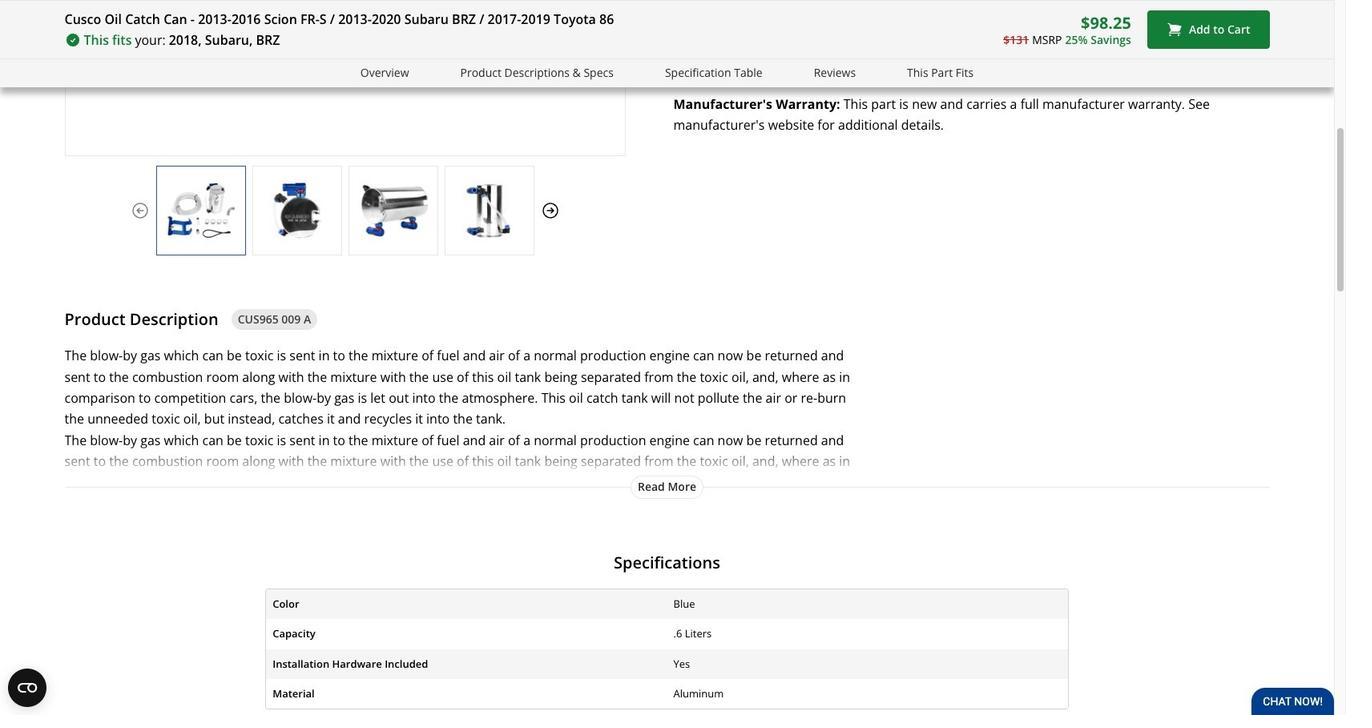 Task type: describe. For each thing, give the bounding box(es) containing it.
2 cus965 009 a cusco oil catch can - 2013+ ft86, image from the left
[[253, 182, 341, 239]]

4 cus965 009 a cusco oil catch can - 2013+ ft86, image from the left
[[445, 182, 533, 239]]

open widget image
[[8, 669, 46, 707]]

1 cus965 009 a cusco oil catch can - 2013+ ft86, image from the left
[[157, 182, 245, 239]]

3 cus965 009 a cusco oil catch can - 2013+ ft86, image from the left
[[349, 182, 437, 239]]



Task type: locate. For each thing, give the bounding box(es) containing it.
go to right image image
[[540, 201, 560, 220]]

cus965 009 a cusco oil catch can - 2013+ ft86, image
[[157, 182, 245, 239], [253, 182, 341, 239], [349, 182, 437, 239], [445, 182, 533, 239]]



Task type: vqa. For each thing, say whether or not it's contained in the screenshot.
the Go to right Image
yes



